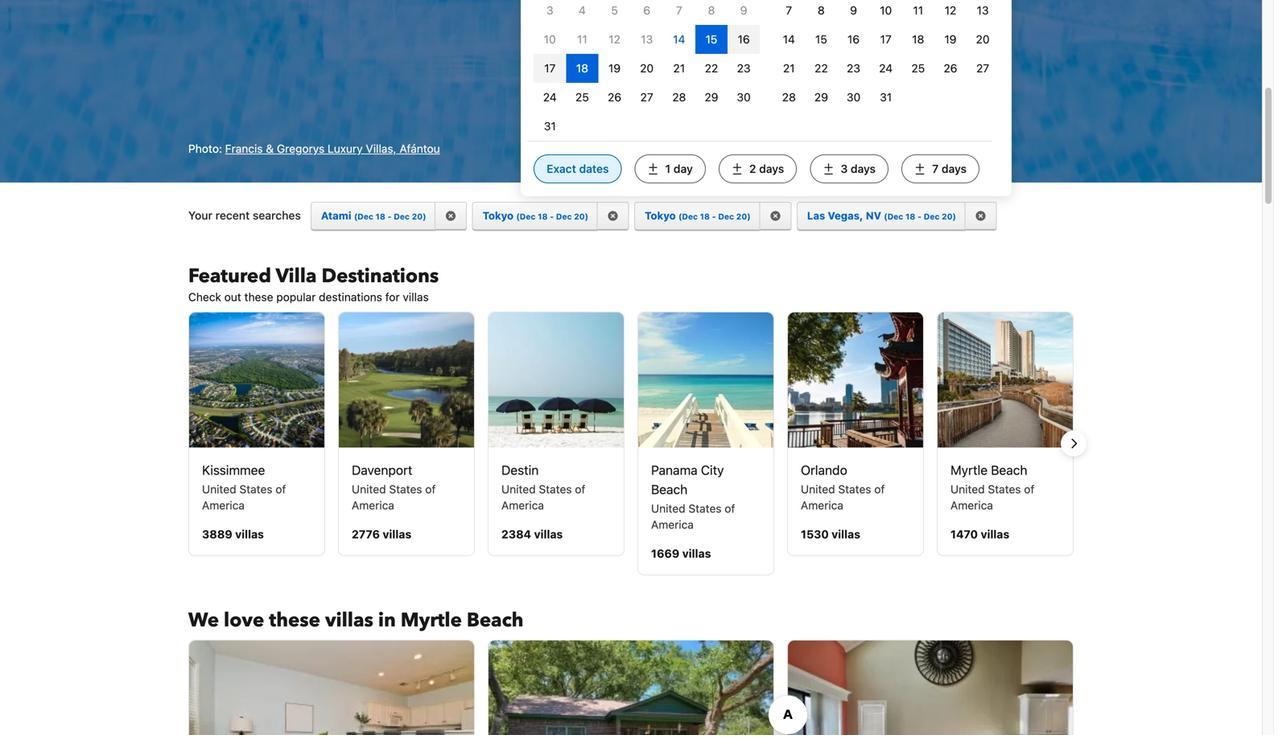 Task type: describe. For each thing, give the bounding box(es) containing it.
myrtle inside myrtle beach united states of america
[[951, 463, 988, 478]]

21 for 21 december 2023 option
[[673, 62, 685, 75]]

beach inside panama city beach united states of america
[[651, 482, 688, 497]]

27 December 2023 checkbox
[[640, 91, 653, 104]]

photo: francis & gregorys luxury villas, afántou
[[188, 142, 440, 155]]

20 for 20 option at top
[[640, 62, 654, 75]]

24 December 2023 checkbox
[[543, 91, 557, 104]]

america for kissimmee
[[202, 499, 245, 512]]

12 January 2024 checkbox
[[945, 4, 956, 17]]

myrtle beach united states of america
[[951, 463, 1035, 512]]

america inside panama city beach united states of america
[[651, 518, 694, 531]]

8 for 8 january 2024 option
[[818, 4, 825, 17]]

27 for 27 december 2023 checkbox
[[640, 91, 653, 104]]

days for 3 days
[[851, 162, 876, 176]]

of for kissimmee
[[276, 483, 286, 496]]

atami (dec 18 - dec 20)
[[321, 210, 426, 222]]

of for davenport
[[425, 483, 436, 496]]

recent
[[215, 209, 250, 222]]

america for orlando
[[801, 499, 843, 512]]

states for orlando
[[838, 483, 871, 496]]

of inside myrtle beach united states of america
[[1024, 483, 1035, 496]]

destin
[[501, 463, 539, 478]]

1530 villas
[[801, 528, 860, 541]]

26 for "26" checkbox
[[608, 91, 621, 104]]

atami
[[321, 210, 351, 222]]

your recent searches
[[188, 209, 301, 222]]

villas left in
[[325, 608, 373, 634]]

3 for 3
[[546, 4, 553, 17]]

18 inside las vegas, nv (dec 18 - dec 20)
[[906, 212, 915, 221]]

united for orlando
[[801, 483, 835, 496]]

13 for 13 option
[[977, 4, 989, 17]]

5 December 2023 checkbox
[[611, 4, 618, 17]]

20) inside atami (dec 18 - dec 20)
[[412, 212, 426, 221]]

22 for 22 option on the right top of page
[[815, 62, 828, 75]]

29 January 2024 checkbox
[[814, 91, 828, 104]]

exact dates
[[547, 162, 609, 176]]

panama city beach image
[[638, 313, 774, 448]]

destin image
[[489, 313, 624, 448]]

16 January 2024 checkbox
[[848, 33, 860, 46]]

2 - from the left
[[550, 212, 554, 221]]

of for orlando
[[874, 483, 885, 496]]

17 January 2024 checkbox
[[880, 33, 892, 46]]

kissimmee image
[[189, 313, 324, 448]]

14 for 14 checkbox
[[673, 33, 685, 46]]

1470 villas
[[951, 528, 1010, 541]]

america for destin
[[501, 499, 544, 512]]

united inside myrtle beach united states of america
[[951, 483, 985, 496]]

7 for 7 option
[[786, 4, 792, 17]]

2
[[749, 162, 756, 176]]

7 December 2023 checkbox
[[676, 4, 682, 17]]

las
[[807, 210, 825, 222]]

2 days
[[749, 162, 784, 176]]

23 for "23" option
[[847, 62, 860, 75]]

17 December 2023 checkbox
[[544, 62, 556, 75]]

29 for 29 checkbox
[[705, 91, 718, 104]]

24 for 24 january 2024 option
[[879, 62, 893, 75]]

2 20) from the left
[[574, 212, 588, 221]]

davenport
[[352, 463, 412, 478]]

12 for the 12 january 2024 checkbox
[[945, 4, 956, 17]]

10 for 10 checkbox
[[544, 33, 556, 46]]

1 tokyo
 - remove this item from your recent searches image from the left
[[607, 211, 619, 222]]

exact
[[547, 162, 576, 176]]

united inside panama city beach united states of america
[[651, 502, 685, 515]]

davenport united states of america
[[352, 463, 436, 512]]

29 December 2023 checkbox
[[705, 91, 718, 104]]

31 for "31 january 2024" option
[[880, 91, 892, 104]]

28 January 2024 checkbox
[[782, 91, 796, 104]]

30 for 30 january 2024 checkbox
[[847, 91, 861, 104]]

19 for 19 option
[[608, 62, 621, 75]]

francis & gregorys luxury villas, afántou link
[[225, 142, 440, 155]]

orlando
[[801, 463, 847, 478]]

28 for 28 january 2024 option
[[782, 91, 796, 104]]

luxury
[[328, 142, 363, 155]]

villas,
[[366, 142, 397, 155]]

14 for 14 option
[[783, 33, 795, 46]]

15 for 15 january 2024 checkbox
[[815, 33, 827, 46]]

12 December 2023 checkbox
[[609, 33, 620, 46]]

for
[[385, 290, 400, 304]]

20 January 2024 checkbox
[[976, 33, 990, 46]]

23 for 23 december 2023 option
[[737, 62, 751, 75]]

villas for panama city beach
[[682, 547, 711, 560]]

&
[[266, 142, 274, 155]]

kissimmee section
[[188, 312, 325, 556]]

beach inside myrtle beach united states of america
[[991, 463, 1027, 478]]

dec for 1st tokyo
 - remove this item from your recent searches 'image' from the right
[[718, 212, 734, 221]]

27 January 2024 checkbox
[[976, 62, 989, 75]]

4
[[579, 4, 586, 17]]

19 January 2024 checkbox
[[944, 33, 957, 46]]

21 for 21 checkbox
[[783, 62, 795, 75]]

afántou
[[400, 142, 440, 155]]

check
[[188, 290, 221, 304]]

featured
[[188, 263, 271, 290]]

13 for 13 checkbox
[[641, 33, 653, 46]]

panama city beach section
[[637, 312, 774, 576]]

4 December 2023 checkbox
[[579, 4, 586, 17]]

6 December 2023 checkbox
[[643, 4, 650, 17]]

23 January 2024 checkbox
[[847, 62, 860, 75]]

13 December 2023 checkbox
[[641, 33, 653, 46]]

villas for myrtle beach
[[981, 528, 1010, 541]]

25 January 2024 checkbox
[[911, 62, 925, 75]]

2776
[[352, 528, 380, 541]]

0 horizontal spatial beach
[[467, 608, 524, 634]]

villas for destin
[[534, 528, 563, 541]]

14 December 2023 checkbox
[[673, 33, 685, 46]]

1530
[[801, 528, 829, 541]]

we love these villas in myrtle beach
[[188, 608, 524, 634]]

(dec for atami
 - remove this item from your recent searches icon
[[354, 212, 373, 221]]

francis
[[225, 142, 263, 155]]

destinations
[[319, 290, 382, 304]]

27 for 27 option
[[976, 62, 989, 75]]

atami
 - remove this item from your recent searches image
[[445, 211, 457, 222]]

8 for 8 december 2023 option
[[708, 4, 715, 17]]

11 January 2024 checkbox
[[913, 4, 923, 17]]

in
[[378, 608, 396, 634]]

18 inside atami (dec 18 - dec 20)
[[376, 212, 385, 221]]

tokyo for 1st tokyo
 - remove this item from your recent searches 'image' from left
[[483, 210, 514, 222]]

19 December 2023 checkbox
[[608, 62, 621, 75]]

22 January 2024 checkbox
[[815, 62, 828, 75]]

31 for 31 checkbox
[[544, 120, 556, 133]]

states for kissimmee
[[239, 483, 273, 496]]

(dec for 1st tokyo
 - remove this item from your recent searches 'image' from left
[[516, 212, 536, 221]]

30 December 2023 checkbox
[[737, 91, 751, 104]]

1 vertical spatial myrtle
[[401, 608, 462, 634]]

- inside atami (dec 18 - dec 20)
[[388, 212, 392, 221]]



Task type: vqa. For each thing, say whether or not it's contained in the screenshot.
21
yes



Task type: locate. For each thing, give the bounding box(es) containing it.
tokyo
 - remove this item from your recent searches image left las
[[770, 211, 781, 222]]

0 horizontal spatial 24
[[543, 91, 557, 104]]

myrtle beach section
[[937, 312, 1074, 556]]

of inside orlando united states of america
[[874, 483, 885, 496]]

1 horizontal spatial myrtle
[[951, 463, 988, 478]]

united for kissimmee
[[202, 483, 236, 496]]

davenport section
[[338, 312, 475, 556]]

1 horizontal spatial 9
[[850, 4, 857, 17]]

states down davenport
[[389, 483, 422, 496]]

destinations
[[322, 263, 439, 290]]

1 horizontal spatial tokyo
 - remove this item from your recent searches image
[[770, 211, 781, 222]]

(dec
[[354, 212, 373, 221], [516, 212, 536, 221], [678, 212, 698, 221], [884, 212, 903, 221]]

28 for 28 option
[[672, 91, 686, 104]]

1 (dec from the left
[[354, 212, 373, 221]]

3 20) from the left
[[736, 212, 751, 221]]

tokyo (dec 18 - dec 20) down day
[[645, 210, 751, 222]]

united up 1470
[[951, 483, 985, 496]]

0 horizontal spatial myrtle
[[401, 608, 462, 634]]

america inside destin united states of america
[[501, 499, 544, 512]]

united down destin
[[501, 483, 536, 496]]

popular
[[276, 290, 316, 304]]

0 vertical spatial 3
[[546, 4, 553, 17]]

1
[[665, 162, 671, 176]]

24
[[879, 62, 893, 75], [543, 91, 557, 104]]

20 up 27 option
[[976, 33, 990, 46]]

9
[[740, 4, 747, 17], [850, 4, 857, 17]]

22 down the 15 option
[[705, 62, 718, 75]]

7 up las vegas, nv (dec 18 - dec 20)
[[932, 162, 939, 176]]

7 up 14 checkbox
[[676, 4, 682, 17]]

1 vertical spatial these
[[269, 608, 320, 634]]

31 January 2024 checkbox
[[880, 91, 892, 104]]

1 21 from the left
[[673, 62, 685, 75]]

2 16 from the left
[[848, 33, 860, 46]]

21 January 2024 checkbox
[[783, 62, 795, 75]]

1669
[[651, 547, 680, 560]]

25
[[911, 62, 925, 75], [576, 91, 589, 104]]

20 for 20 january 2024 option
[[976, 33, 990, 46]]

vegas, nv
[[828, 210, 881, 222]]

20 December 2023 checkbox
[[640, 62, 654, 75]]

1 29 from the left
[[705, 91, 718, 104]]

dec inside las vegas, nv (dec 18 - dec 20)
[[924, 212, 940, 221]]

0 horizontal spatial 12
[[609, 33, 620, 46]]

states inside destin united states of america
[[539, 483, 572, 496]]

2776 villas
[[352, 528, 411, 541]]

0 horizontal spatial tokyo
[[483, 210, 514, 222]]

22 for 22 december 2023 checkbox
[[705, 62, 718, 75]]

13
[[977, 4, 989, 17], [641, 33, 653, 46]]

2 30 from the left
[[847, 91, 861, 104]]

states inside davenport united states of america
[[389, 483, 422, 496]]

0 horizontal spatial 20
[[640, 62, 654, 75]]

tokyo
[[483, 210, 514, 222], [645, 210, 676, 222]]

2 horizontal spatial beach
[[991, 463, 1027, 478]]

america up the 1530
[[801, 499, 843, 512]]

1 horizontal spatial 13
[[977, 4, 989, 17]]

3
[[546, 4, 553, 17], [841, 162, 848, 176]]

21 up 28 option
[[673, 62, 685, 75]]

0 horizontal spatial 27
[[640, 91, 653, 104]]

tokyo down "1"
[[645, 210, 676, 222]]

1 vertical spatial 24
[[543, 91, 557, 104]]

2 tokyo (dec 18 - dec 20) from the left
[[645, 210, 751, 222]]

we
[[188, 608, 219, 634]]

kissimmee united states of america
[[202, 463, 286, 512]]

america for davenport
[[352, 499, 394, 512]]

villas for kissimmee
[[235, 528, 264, 541]]

7 up 14 option
[[786, 4, 792, 17]]

villas right the 3889
[[235, 528, 264, 541]]

26 December 2023 checkbox
[[608, 91, 621, 104]]

2 29 from the left
[[814, 91, 828, 104]]

1 vertical spatial 26
[[608, 91, 621, 104]]

15 December 2023 checkbox
[[706, 33, 717, 46]]

1 22 from the left
[[705, 62, 718, 75]]

1 horizontal spatial 28
[[782, 91, 796, 104]]

1 30 from the left
[[737, 91, 751, 104]]

united down davenport
[[352, 483, 386, 496]]

1 horizontal spatial 22
[[815, 62, 828, 75]]

2 9 from the left
[[850, 4, 857, 17]]

0 horizontal spatial 17
[[544, 62, 556, 75]]

united inside destin united states of america
[[501, 483, 536, 496]]

26 for 26 january 2024 checkbox
[[944, 62, 957, 75]]

25 December 2023 checkbox
[[576, 91, 589, 104]]

villas inside destin section
[[534, 528, 563, 541]]

20) down exact dates
[[574, 212, 588, 221]]

11 for 11 january 2024 checkbox
[[913, 4, 923, 17]]

days
[[759, 162, 784, 176], [851, 162, 876, 176], [942, 162, 967, 176]]

21 December 2023 checkbox
[[673, 62, 685, 75]]

0 vertical spatial beach
[[991, 463, 1027, 478]]

0 horizontal spatial tokyo (dec 18 - dec 20)
[[483, 210, 588, 222]]

1 horizontal spatial 14
[[783, 33, 795, 46]]

villas right 1470
[[981, 528, 1010, 541]]

2 days from the left
[[851, 162, 876, 176]]

villas right "1669"
[[682, 547, 711, 560]]

villas inside featured villa destinations check out these popular destinations for villas
[[403, 290, 429, 304]]

24 January 2024 checkbox
[[879, 62, 893, 75]]

19 up 26 january 2024 checkbox
[[944, 33, 957, 46]]

2 tokyo
 - remove this item from your recent searches image from the left
[[770, 211, 781, 222]]

america inside kissimmee united states of america
[[202, 499, 245, 512]]

these inside featured villa destinations check out these popular destinations for villas
[[244, 290, 273, 304]]

12 down "5"
[[609, 33, 620, 46]]

of inside kissimmee united states of america
[[276, 483, 286, 496]]

10 for 10 january 2024 option
[[880, 4, 892, 17]]

(dec right atami
[[354, 212, 373, 221]]

villas inside the panama city beach section
[[682, 547, 711, 560]]

1 horizontal spatial 10
[[880, 4, 892, 17]]

22 December 2023 checkbox
[[705, 62, 718, 75]]

26 January 2024 checkbox
[[944, 62, 957, 75]]

united inside kissimmee united states of america
[[202, 483, 236, 496]]

america up "2384" at the left bottom of the page
[[501, 499, 544, 512]]

america up the 3889
[[202, 499, 245, 512]]

tokyo right atami
 - remove this item from your recent searches icon
[[483, 210, 514, 222]]

1669 villas
[[651, 547, 711, 560]]

7 days
[[932, 162, 967, 176]]

16 down 9 option
[[848, 33, 860, 46]]

of
[[276, 483, 286, 496], [425, 483, 436, 496], [575, 483, 585, 496], [874, 483, 885, 496], [1024, 483, 1035, 496], [725, 502, 735, 515]]

10 January 2024 checkbox
[[880, 4, 892, 17]]

10 up "17" checkbox
[[880, 4, 892, 17]]

photo:
[[188, 142, 222, 155]]

0 horizontal spatial 25
[[576, 91, 589, 104]]

dates
[[579, 162, 609, 176]]

24 for "24 december 2023" "option"
[[543, 91, 557, 104]]

8 up the 15 option
[[708, 4, 715, 17]]

9 up the '16' option
[[850, 4, 857, 17]]

19 for 19 option on the top right
[[944, 33, 957, 46]]

1 8 from the left
[[708, 4, 715, 17]]

3 for 3 days
[[841, 162, 848, 176]]

17 down 10 january 2024 option
[[880, 33, 892, 46]]

tokyo
 - remove this item from your recent searches image down dates
[[607, 211, 619, 222]]

day
[[674, 162, 693, 176]]

2 15 from the left
[[815, 33, 827, 46]]

united
[[202, 483, 236, 496], [352, 483, 386, 496], [501, 483, 536, 496], [801, 483, 835, 496], [951, 483, 985, 496], [651, 502, 685, 515]]

18 December 2023 checkbox
[[576, 62, 588, 75]]

9 up 16 december 2023 checkbox
[[740, 4, 747, 17]]

3 - from the left
[[712, 212, 716, 221]]

united inside davenport united states of america
[[352, 483, 386, 496]]

states down kissimmee
[[239, 483, 273, 496]]

31 down "24 december 2023" "option"
[[544, 120, 556, 133]]

tokyo (dec 18 - dec 20) down exact
[[483, 210, 588, 222]]

states inside kissimmee united states of america
[[239, 483, 273, 496]]

20 up 27 december 2023 checkbox
[[640, 62, 654, 75]]

23 down 16 december 2023 checkbox
[[737, 62, 751, 75]]

1 20) from the left
[[412, 212, 426, 221]]

0 horizontal spatial 16
[[738, 33, 750, 46]]

10 up 17 option at the top of page
[[544, 33, 556, 46]]

14 up 21 checkbox
[[783, 33, 795, 46]]

11 December 2023 checkbox
[[577, 33, 587, 46]]

25 for 25 'option'
[[576, 91, 589, 104]]

1 horizontal spatial 31
[[880, 91, 892, 104]]

20) inside las vegas, nv (dec 18 - dec 20)
[[942, 212, 956, 221]]

united down kissimmee
[[202, 483, 236, 496]]

states inside myrtle beach united states of america
[[988, 483, 1021, 496]]

0 horizontal spatial 14
[[673, 33, 685, 46]]

0 horizontal spatial 22
[[705, 62, 718, 75]]

states down orlando
[[838, 483, 871, 496]]

0 vertical spatial 17
[[880, 33, 892, 46]]

3 December 2023 checkbox
[[546, 4, 553, 17]]

21
[[673, 62, 685, 75], [783, 62, 795, 75]]

1 horizontal spatial 26
[[944, 62, 957, 75]]

3 up 10 checkbox
[[546, 4, 553, 17]]

2 8 from the left
[[818, 4, 825, 17]]

1 horizontal spatial 3
[[841, 162, 848, 176]]

2 horizontal spatial days
[[942, 162, 967, 176]]

14 up 21 december 2023 option
[[673, 33, 685, 46]]

0 vertical spatial these
[[244, 290, 273, 304]]

4 (dec from the left
[[884, 212, 903, 221]]

1 horizontal spatial 15
[[815, 33, 827, 46]]

0 horizontal spatial 31
[[544, 120, 556, 133]]

20) left atami
 - remove this item from your recent searches icon
[[412, 212, 426, 221]]

dec for 1st tokyo
 - remove this item from your recent searches 'image' from left
[[556, 212, 572, 221]]

29 down 22 option on the right top of page
[[814, 91, 828, 104]]

12 up 19 option on the top right
[[945, 4, 956, 17]]

0 vertical spatial 11
[[913, 4, 923, 17]]

(dec inside atami (dec 18 - dec 20)
[[354, 212, 373, 221]]

united inside orlando united states of america
[[801, 483, 835, 496]]

11 down 4
[[577, 33, 587, 46]]

23
[[737, 62, 751, 75], [847, 62, 860, 75]]

1 horizontal spatial 7
[[786, 4, 792, 17]]

beach
[[991, 463, 1027, 478], [651, 482, 688, 497], [467, 608, 524, 634]]

17 for 17 option at the top of page
[[544, 62, 556, 75]]

1 horizontal spatial 11
[[913, 4, 923, 17]]

1 horizontal spatial 27
[[976, 62, 989, 75]]

villas right "for"
[[403, 290, 429, 304]]

0 horizontal spatial 19
[[608, 62, 621, 75]]

30 for 30 december 2023 'checkbox'
[[737, 91, 751, 104]]

13 down 6 december 2023 option
[[641, 33, 653, 46]]

17 up "24 december 2023" "option"
[[544, 62, 556, 75]]

-
[[388, 212, 392, 221], [550, 212, 554, 221], [712, 212, 716, 221], [918, 212, 922, 221]]

0 horizontal spatial 7
[[676, 4, 682, 17]]

states inside panama city beach united states of america
[[689, 502, 722, 515]]

27 down 20 option at top
[[640, 91, 653, 104]]

3 (dec from the left
[[678, 212, 698, 221]]

21 up 28 january 2024 option
[[783, 62, 795, 75]]

0 horizontal spatial 11
[[577, 33, 587, 46]]

0 vertical spatial 27
[[976, 62, 989, 75]]

states up 2384 villas on the bottom of the page
[[539, 483, 572, 496]]

orlando united states of america
[[801, 463, 885, 512]]

(dec down day
[[678, 212, 698, 221]]

28 down 21 checkbox
[[782, 91, 796, 104]]

2 23 from the left
[[847, 62, 860, 75]]

3 days
[[841, 162, 876, 176]]

1 - from the left
[[388, 212, 392, 221]]

2 vertical spatial beach
[[467, 608, 524, 634]]

tokyo (dec 18 - dec 20) for 1st tokyo
 - remove this item from your recent searches 'image' from left
[[483, 210, 588, 222]]

kissimmee
[[202, 463, 265, 478]]

tokyo (dec 18 - dec 20)
[[483, 210, 588, 222], [645, 210, 751, 222]]

16 down 9 checkbox
[[738, 33, 750, 46]]

1 horizontal spatial days
[[851, 162, 876, 176]]

myrtle beach image
[[938, 313, 1073, 448]]

villas
[[403, 290, 429, 304], [235, 528, 264, 541], [383, 528, 411, 541], [534, 528, 563, 541], [832, 528, 860, 541], [981, 528, 1010, 541], [682, 547, 711, 560], [325, 608, 373, 634]]

25 down '18' option
[[576, 91, 589, 104]]

villas inside orlando section
[[832, 528, 860, 541]]

0 vertical spatial 10
[[880, 4, 892, 17]]

29 for 29 january 2024 option
[[814, 91, 828, 104]]

0 horizontal spatial tokyo
 - remove this item from your recent searches image
[[607, 211, 619, 222]]

2 horizontal spatial 7
[[932, 162, 939, 176]]

1 28 from the left
[[672, 91, 686, 104]]

8 December 2023 checkbox
[[708, 4, 715, 17]]

out
[[224, 290, 241, 304]]

searches
[[253, 209, 301, 222]]

of for destin
[[575, 483, 585, 496]]

29
[[705, 91, 718, 104], [814, 91, 828, 104]]

15 January 2024 checkbox
[[815, 33, 827, 46]]

0 horizontal spatial 21
[[673, 62, 685, 75]]

1 9 from the left
[[740, 4, 747, 17]]

1 horizontal spatial tokyo
[[645, 210, 676, 222]]

1 tokyo (dec 18 - dec 20) from the left
[[483, 210, 588, 222]]

16 for 16 december 2023 checkbox
[[738, 33, 750, 46]]

america inside myrtle beach united states of america
[[951, 499, 993, 512]]

villas for orlando
[[832, 528, 860, 541]]

2 dec from the left
[[556, 212, 572, 221]]

31
[[880, 91, 892, 104], [544, 120, 556, 133]]

united down panama
[[651, 502, 685, 515]]

0 vertical spatial 13
[[977, 4, 989, 17]]

united for destin
[[501, 483, 536, 496]]

28
[[672, 91, 686, 104], [782, 91, 796, 104]]

26
[[944, 62, 957, 75], [608, 91, 621, 104]]

13 January 2024 checkbox
[[977, 4, 989, 17]]

24 up "31 january 2024" option
[[879, 62, 893, 75]]

villas inside kissimmee "section"
[[235, 528, 264, 541]]

1 vertical spatial 31
[[544, 120, 556, 133]]

9 for 9 checkbox
[[740, 4, 747, 17]]

27
[[976, 62, 989, 75], [640, 91, 653, 104]]

0 horizontal spatial 3
[[546, 4, 553, 17]]

1 horizontal spatial 12
[[945, 4, 956, 17]]

0 horizontal spatial 8
[[708, 4, 715, 17]]

1 dec from the left
[[394, 212, 410, 221]]

1 vertical spatial 19
[[608, 62, 621, 75]]

20) left the las vegas,&nbsp;nv
 - remove this item from your recent searches icon
[[942, 212, 956, 221]]

america up 1470
[[951, 499, 993, 512]]

myrtle right in
[[401, 608, 462, 634]]

1 horizontal spatial beach
[[651, 482, 688, 497]]

tokyo
 - remove this item from your recent searches image
[[607, 211, 619, 222], [770, 211, 781, 222]]

dec
[[394, 212, 410, 221], [556, 212, 572, 221], [718, 212, 734, 221], [924, 212, 940, 221]]

united down orlando
[[801, 483, 835, 496]]

tokyo (dec 18 - dec 20) for 1st tokyo
 - remove this item from your recent searches 'image' from the right
[[645, 210, 751, 222]]

0 horizontal spatial 29
[[705, 91, 718, 104]]

0 vertical spatial 24
[[879, 62, 893, 75]]

1 day
[[665, 162, 693, 176]]

1 horizontal spatial 21
[[783, 62, 795, 75]]

villa
[[276, 263, 317, 290]]

las vegas,&nbsp;nv
 - remove this item from your recent searches image
[[975, 211, 986, 222]]

20)
[[412, 212, 426, 221], [574, 212, 588, 221], [736, 212, 751, 221], [942, 212, 956, 221]]

1 horizontal spatial 20
[[976, 33, 990, 46]]

9 January 2024 checkbox
[[850, 4, 857, 17]]

2 21 from the left
[[783, 62, 795, 75]]

27 down 20 january 2024 option
[[976, 62, 989, 75]]

america up "1669"
[[651, 518, 694, 531]]

(dec for 1st tokyo
 - remove this item from your recent searches 'image' from the right
[[678, 212, 698, 221]]

7 January 2024 checkbox
[[786, 4, 792, 17]]

1 vertical spatial 20
[[640, 62, 654, 75]]

1 horizontal spatial 17
[[880, 33, 892, 46]]

14
[[673, 33, 685, 46], [783, 33, 795, 46]]

1 horizontal spatial 16
[[848, 33, 860, 46]]

orlando section
[[787, 312, 924, 556]]

0 horizontal spatial 28
[[672, 91, 686, 104]]

6
[[643, 4, 650, 17]]

18
[[912, 33, 924, 46], [576, 62, 588, 75], [376, 212, 385, 221], [538, 212, 548, 221], [700, 212, 710, 221], [906, 212, 915, 221]]

panama
[[651, 463, 698, 478]]

1 14 from the left
[[673, 33, 685, 46]]

america up 2776
[[352, 499, 394, 512]]

0 vertical spatial myrtle
[[951, 463, 988, 478]]

myrtle up 1470
[[951, 463, 988, 478]]

villas inside davenport section
[[383, 528, 411, 541]]

0 horizontal spatial 13
[[641, 33, 653, 46]]

0 horizontal spatial days
[[759, 162, 784, 176]]

29 down 22 december 2023 checkbox
[[705, 91, 718, 104]]

villas inside myrtle beach section
[[981, 528, 1010, 541]]

next image
[[1064, 434, 1083, 453]]

11
[[913, 4, 923, 17], [577, 33, 587, 46]]

featured villa destinations check out these popular destinations for villas
[[188, 263, 439, 304]]

25 down 18 checkbox
[[911, 62, 925, 75]]

- inside las vegas, nv (dec 18 - dec 20)
[[918, 212, 922, 221]]

23 December 2023 checkbox
[[737, 62, 751, 75]]

1 horizontal spatial tokyo (dec 18 - dec 20)
[[645, 210, 751, 222]]

3 dec from the left
[[718, 212, 734, 221]]

20) down 2
[[736, 212, 751, 221]]

1 horizontal spatial 24
[[879, 62, 893, 75]]

united for davenport
[[352, 483, 386, 496]]

0 horizontal spatial 30
[[737, 91, 751, 104]]

city
[[701, 463, 724, 478]]

villas for davenport
[[383, 528, 411, 541]]

villas right the 1530
[[832, 528, 860, 541]]

12 for 12 option
[[609, 33, 620, 46]]

8
[[708, 4, 715, 17], [818, 4, 825, 17]]

love
[[224, 608, 264, 634]]

davenport image
[[339, 313, 474, 448]]

destin section
[[488, 312, 625, 556]]

tokyo for 1st tokyo
 - remove this item from your recent searches 'image' from the right
[[645, 210, 676, 222]]

1 horizontal spatial 25
[[911, 62, 925, 75]]

14 January 2024 checkbox
[[783, 33, 795, 46]]

0 vertical spatial 31
[[880, 91, 892, 104]]

1 vertical spatial 13
[[641, 33, 653, 46]]

15
[[706, 33, 717, 46], [815, 33, 827, 46]]

america
[[202, 499, 245, 512], [352, 499, 394, 512], [501, 499, 544, 512], [801, 499, 843, 512], [951, 499, 993, 512], [651, 518, 694, 531]]

26 down 19 option on the top right
[[944, 62, 957, 75]]

of inside davenport united states of america
[[425, 483, 436, 496]]

1 horizontal spatial 30
[[847, 91, 861, 104]]

10 December 2023 checkbox
[[544, 33, 556, 46]]

of inside panama city beach united states of america
[[725, 502, 735, 515]]

0 horizontal spatial 23
[[737, 62, 751, 75]]

3889 villas
[[202, 528, 264, 541]]

your
[[188, 209, 213, 222]]

these right love at the bottom left of page
[[269, 608, 320, 634]]

1 vertical spatial 11
[[577, 33, 587, 46]]

28 December 2023 checkbox
[[672, 91, 686, 104]]

22
[[705, 62, 718, 75], [815, 62, 828, 75]]

these right out
[[244, 290, 273, 304]]

dec inside atami (dec 18 - dec 20)
[[394, 212, 410, 221]]

states up "1470 villas"
[[988, 483, 1021, 496]]

17
[[880, 33, 892, 46], [544, 62, 556, 75]]

15 for the 15 option
[[706, 33, 717, 46]]

orlando image
[[788, 313, 923, 448]]

1 vertical spatial 25
[[576, 91, 589, 104]]

16 for the '16' option
[[848, 33, 860, 46]]

24 up 31 checkbox
[[543, 91, 557, 104]]

states for davenport
[[389, 483, 422, 496]]

2384 villas
[[501, 528, 563, 541]]

2384
[[501, 528, 531, 541]]

days for 7 days
[[942, 162, 967, 176]]

1470
[[951, 528, 978, 541]]

las vegas, nv (dec 18 - dec 20)
[[807, 210, 956, 222]]

13 up 20 january 2024 option
[[977, 4, 989, 17]]

15 up 22 december 2023 checkbox
[[706, 33, 717, 46]]

3 up vegas, nv
[[841, 162, 848, 176]]

1 23 from the left
[[737, 62, 751, 75]]

1 horizontal spatial 8
[[818, 4, 825, 17]]

22 down 15 january 2024 checkbox
[[815, 62, 828, 75]]

30 down "23" option
[[847, 91, 861, 104]]

1 horizontal spatial 23
[[847, 62, 860, 75]]

15 up 22 option on the right top of page
[[815, 33, 827, 46]]

(dec right vegas, nv
[[884, 212, 903, 221]]

3 days from the left
[[942, 162, 967, 176]]

destin united states of america
[[501, 463, 585, 512]]

america inside davenport united states of america
[[352, 499, 394, 512]]

4 20) from the left
[[942, 212, 956, 221]]

16
[[738, 33, 750, 46], [848, 33, 860, 46]]

0 horizontal spatial 15
[[706, 33, 717, 46]]

0 horizontal spatial 9
[[740, 4, 747, 17]]

1 15 from the left
[[706, 33, 717, 46]]

gregorys
[[277, 142, 325, 155]]

villas right 2776
[[383, 528, 411, 541]]

0 vertical spatial 26
[[944, 62, 957, 75]]

states down city
[[689, 502, 722, 515]]

11 up 18 checkbox
[[913, 4, 923, 17]]

0 vertical spatial 25
[[911, 62, 925, 75]]

30
[[737, 91, 751, 104], [847, 91, 861, 104]]

1 vertical spatial 3
[[841, 162, 848, 176]]

panama city beach united states of america
[[651, 463, 735, 531]]

12
[[945, 4, 956, 17], [609, 33, 620, 46]]

1 horizontal spatial 19
[[944, 33, 957, 46]]

0 vertical spatial 20
[[976, 33, 990, 46]]

0 horizontal spatial 10
[[544, 33, 556, 46]]

1 vertical spatial 10
[[544, 33, 556, 46]]

31 December 2023 checkbox
[[544, 120, 556, 133]]

1 16 from the left
[[738, 33, 750, 46]]

2 (dec from the left
[[516, 212, 536, 221]]

(dec inside las vegas, nv (dec 18 - dec 20)
[[884, 212, 903, 221]]

8 up 15 january 2024 checkbox
[[818, 4, 825, 17]]

days for 2 days
[[759, 162, 784, 176]]

(dec right atami
 - remove this item from your recent searches icon
[[516, 212, 536, 221]]

1 horizontal spatial 29
[[814, 91, 828, 104]]

23 down the '16' option
[[847, 62, 860, 75]]

4 - from the left
[[918, 212, 922, 221]]

17 for "17" checkbox
[[880, 33, 892, 46]]

2 22 from the left
[[815, 62, 828, 75]]

2 tokyo from the left
[[645, 210, 676, 222]]

25 for 25 option
[[911, 62, 925, 75]]

1 days from the left
[[759, 162, 784, 176]]

1 vertical spatial 17
[[544, 62, 556, 75]]

26 down 19 option
[[608, 91, 621, 104]]

18 January 2024 checkbox
[[912, 33, 924, 46]]

5
[[611, 4, 618, 17]]

4 dec from the left
[[924, 212, 940, 221]]

7 for the 7 option
[[676, 4, 682, 17]]

9 December 2023 checkbox
[[740, 4, 747, 17]]

31 down 24 january 2024 option
[[880, 91, 892, 104]]

0 horizontal spatial 26
[[608, 91, 621, 104]]

villas right "2384" at the left bottom of the page
[[534, 528, 563, 541]]

2 28 from the left
[[782, 91, 796, 104]]

1 tokyo from the left
[[483, 210, 514, 222]]

8 January 2024 checkbox
[[818, 4, 825, 17]]

featured villa destinations region
[[175, 312, 1087, 576]]

of inside destin united states of america
[[575, 483, 585, 496]]

7
[[676, 4, 682, 17], [786, 4, 792, 17], [932, 162, 939, 176]]

states for destin
[[539, 483, 572, 496]]

11 for 11 'checkbox'
[[577, 33, 587, 46]]

16 December 2023 checkbox
[[738, 33, 750, 46]]

1 vertical spatial 27
[[640, 91, 653, 104]]

2 14 from the left
[[783, 33, 795, 46]]

3889
[[202, 528, 232, 541]]

0 vertical spatial 12
[[945, 4, 956, 17]]

9 for 9 option
[[850, 4, 857, 17]]

30 down 23 december 2023 option
[[737, 91, 751, 104]]

0 vertical spatial 19
[[944, 33, 957, 46]]

dec for atami
 - remove this item from your recent searches icon
[[394, 212, 410, 221]]

america inside orlando united states of america
[[801, 499, 843, 512]]

19 up "26" checkbox
[[608, 62, 621, 75]]

28 down 21 december 2023 option
[[672, 91, 686, 104]]

1 vertical spatial beach
[[651, 482, 688, 497]]

1 vertical spatial 12
[[609, 33, 620, 46]]

10
[[880, 4, 892, 17], [544, 33, 556, 46]]

30 January 2024 checkbox
[[847, 91, 861, 104]]

states inside orlando united states of america
[[838, 483, 871, 496]]



